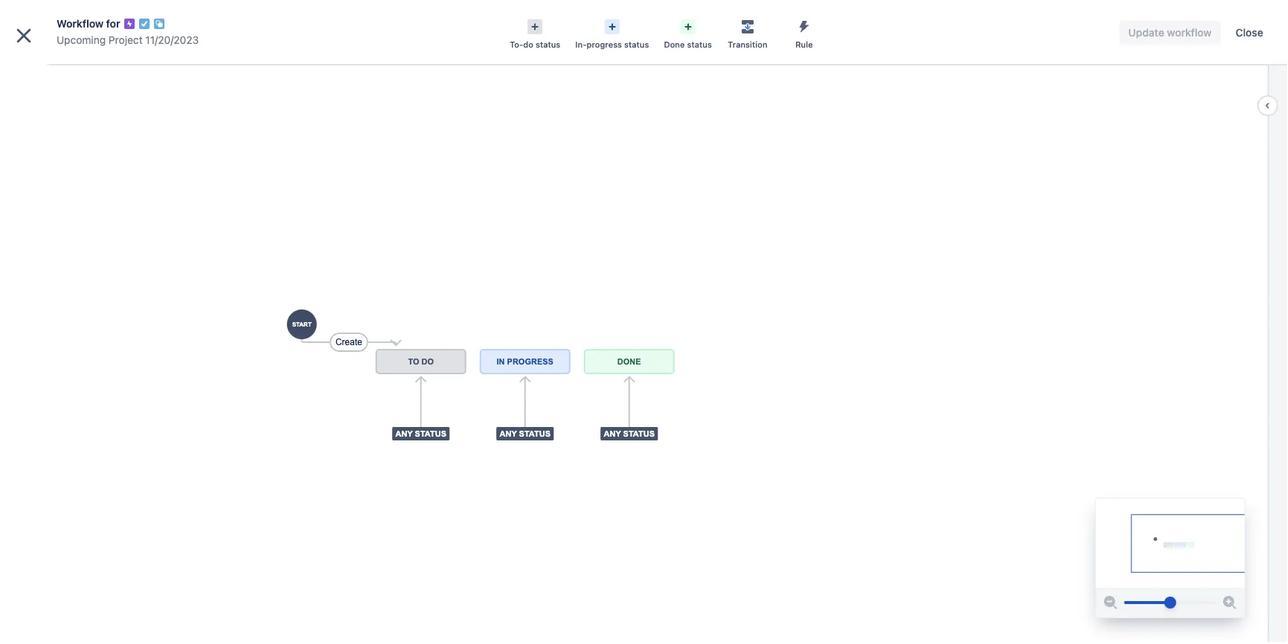 Task type: describe. For each thing, give the bounding box(es) containing it.
transition
[[728, 39, 768, 49]]

3 status from the left
[[687, 39, 712, 49]]

close button
[[1227, 21, 1273, 45]]

status for in-progress status
[[624, 39, 649, 49]]

close
[[1236, 26, 1264, 39]]

upcoming inside dialog
[[57, 33, 106, 46]]

in-progress status
[[576, 39, 649, 49]]

upcoming project 11/20/2023 link
[[57, 31, 199, 49]]

rule button
[[776, 15, 833, 51]]

in-
[[576, 39, 587, 49]]

Zoom level range field
[[1125, 588, 1217, 618]]

upcoming project 11/20/2023 inside dialog
[[57, 33, 199, 46]]

close workflow editor image
[[12, 24, 36, 48]]

to-
[[510, 39, 523, 49]]

in-progress status button
[[568, 15, 657, 51]]

primary element
[[9, 0, 1005, 41]]

for
[[106, 17, 120, 30]]

Search field
[[1005, 9, 1154, 32]]

1 vertical spatial upcoming
[[45, 65, 96, 77]]



Task type: locate. For each thing, give the bounding box(es) containing it.
0 vertical spatial upcoming project 11/20/2023
[[57, 33, 199, 46]]

dialog containing workflow for
[[0, 0, 1288, 642]]

done status button
[[657, 15, 720, 51]]

0 vertical spatial project
[[109, 33, 143, 46]]

11/20/2023 inside the upcoming project 11/20/2023 link
[[145, 33, 199, 46]]

dialog
[[0, 0, 1288, 642]]

to-do status button
[[502, 15, 568, 51]]

jira image
[[39, 12, 77, 29], [39, 12, 77, 29]]

workflow
[[57, 17, 104, 30]]

status right done
[[687, 39, 712, 49]]

zoom in image
[[1221, 594, 1239, 612]]

group
[[6, 273, 173, 353], [6, 273, 173, 313], [6, 313, 173, 353]]

2 status from the left
[[624, 39, 649, 49]]

status
[[536, 39, 561, 49], [624, 39, 649, 49], [687, 39, 712, 49]]

to-do status
[[510, 39, 561, 49]]

rule
[[796, 39, 813, 49]]

11/20/2023
[[145, 33, 199, 46], [136, 65, 192, 77]]

2 horizontal spatial status
[[687, 39, 712, 49]]

1 vertical spatial 11/20/2023
[[136, 65, 192, 77]]

1 horizontal spatial status
[[624, 39, 649, 49]]

transition button
[[720, 15, 776, 51]]

progress
[[587, 39, 622, 49]]

workflow for
[[57, 17, 120, 30]]

upcoming project 11/20/2023 down the upcoming project 11/20/2023 link at the top
[[45, 65, 192, 77]]

status right progress
[[624, 39, 649, 49]]

project down for
[[109, 33, 143, 46]]

banner
[[0, 0, 1288, 42]]

status right the do
[[536, 39, 561, 49]]

0 vertical spatial upcoming
[[57, 33, 106, 46]]

zoom out image
[[1102, 594, 1120, 612]]

project inside dialog
[[109, 33, 143, 46]]

do
[[523, 39, 533, 49]]

you're in the workflow viewfinder, use the arrow keys to move it element
[[1096, 499, 1245, 588]]

1 vertical spatial project
[[98, 65, 134, 77]]

done status
[[664, 39, 712, 49]]

upcoming project 11/20/2023
[[57, 33, 199, 46], [45, 65, 192, 77]]

upcoming
[[57, 33, 106, 46], [45, 65, 96, 77]]

done
[[664, 39, 685, 49]]

upcoming project 11/20/2023 down for
[[57, 33, 199, 46]]

project down the upcoming project 11/20/2023 link at the top
[[98, 65, 134, 77]]

status for to-do status
[[536, 39, 561, 49]]

project
[[109, 33, 143, 46], [98, 65, 134, 77]]

1 vertical spatial upcoming project 11/20/2023
[[45, 65, 192, 77]]

1 status from the left
[[536, 39, 561, 49]]

0 vertical spatial 11/20/2023
[[145, 33, 199, 46]]

0 horizontal spatial status
[[536, 39, 561, 49]]



Task type: vqa. For each thing, say whether or not it's contained in the screenshot.
Primary element
yes



